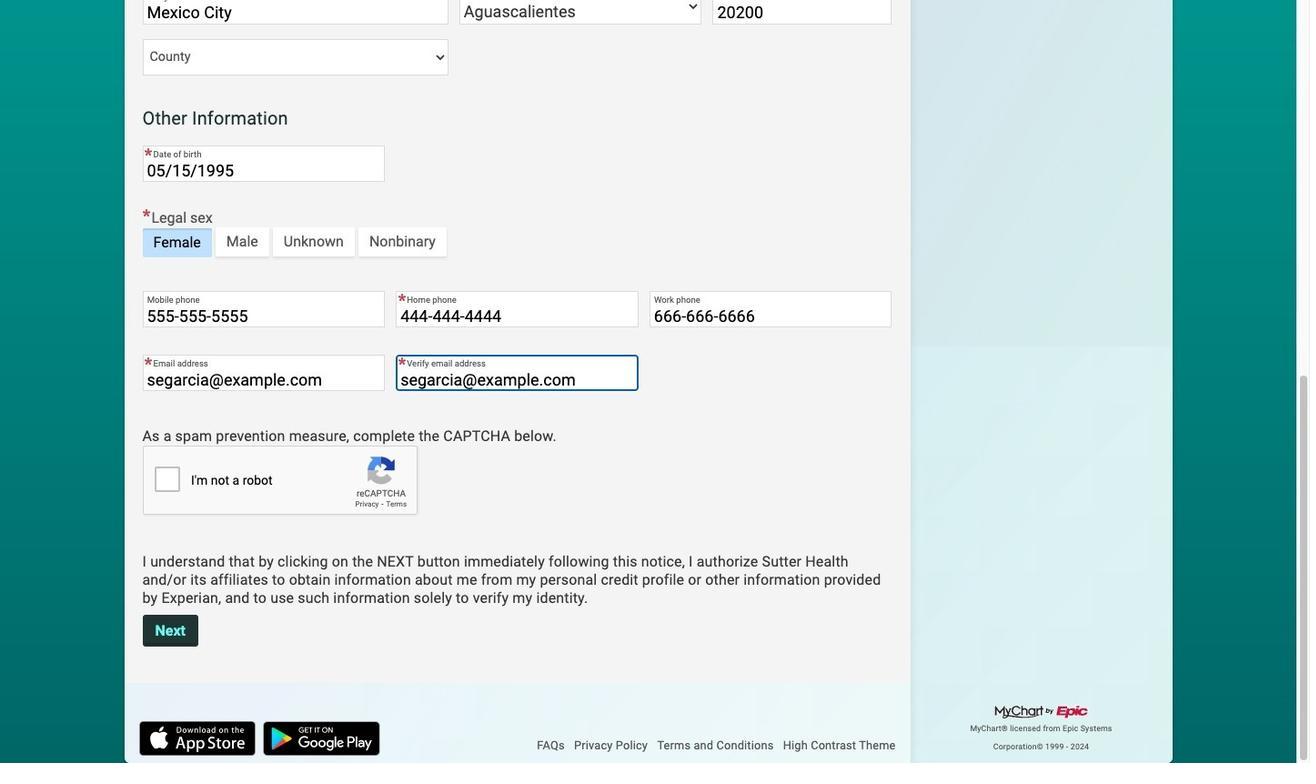 Task type: locate. For each thing, give the bounding box(es) containing it.
mychart for android image
[[263, 722, 381, 757]]

None field
[[142, 0, 449, 24], [713, 0, 892, 24], [142, 0, 449, 24], [713, 0, 892, 24]]

None telephone field
[[396, 291, 639, 328]]

None telephone field
[[142, 291, 385, 328], [650, 291, 892, 328], [142, 291, 385, 328], [650, 291, 892, 328]]

None email field
[[142, 355, 385, 392], [396, 355, 639, 392], [142, 355, 385, 392], [396, 355, 639, 392]]

Next button
[[142, 615, 198, 647]]

option group
[[142, 210, 893, 264]]



Task type: vqa. For each thing, say whether or not it's contained in the screenshot.
text field
no



Task type: describe. For each thing, give the bounding box(es) containing it.
MM/DD/YYYY field
[[142, 146, 385, 182]]

mychart by epic image
[[994, 706, 1089, 720]]

mychart for ios image
[[139, 722, 256, 757]]



